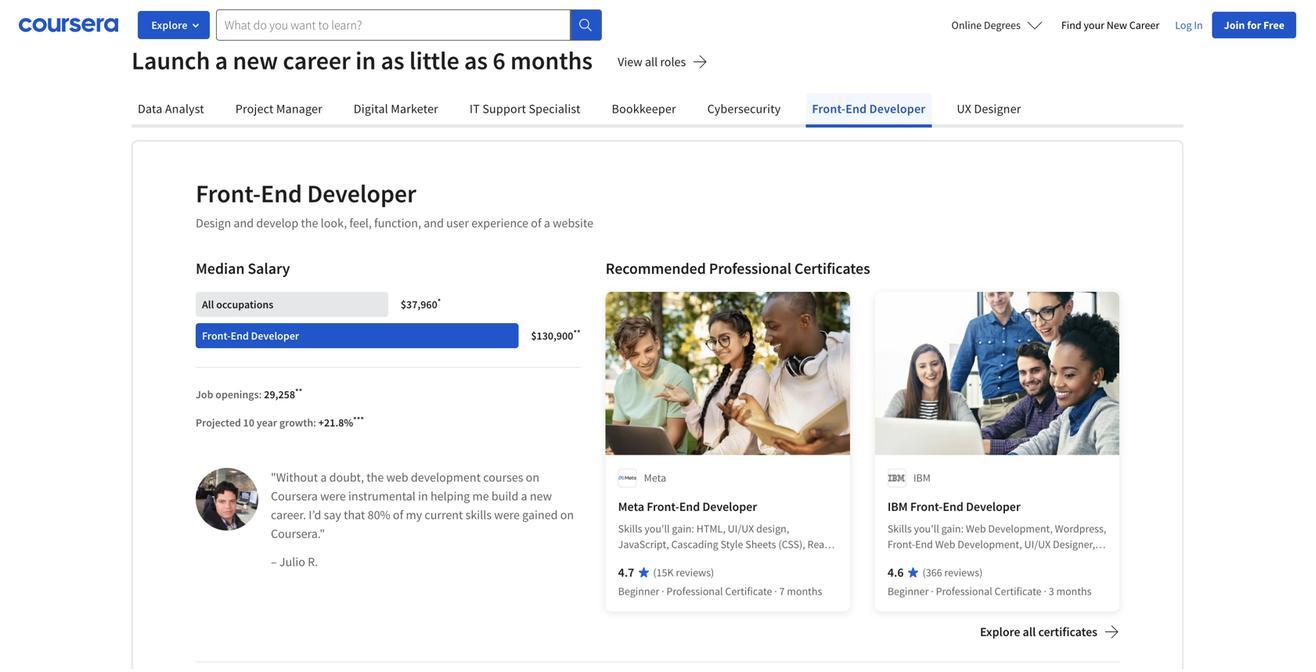 Task type: vqa. For each thing, say whether or not it's contained in the screenshot.
Describe best practices for teaching listening, speaking, and pronunciation
no



Task type: locate. For each thing, give the bounding box(es) containing it.
1 reviews) from the left
[[676, 566, 714, 580]]

1 horizontal spatial certificate
[[995, 585, 1042, 599]]

gain:
[[672, 522, 695, 536], [942, 522, 964, 536]]

ibm
[[914, 471, 931, 485], [888, 499, 908, 515]]

1 beginner from the left
[[618, 585, 660, 599]]

in inside "without a doubt, the web development courses on coursera were instrumental in helping me build a new career. i'd say that 80% of my current skills were gained on coursera."
[[418, 489, 428, 504]]

1 vertical spatial were
[[494, 507, 520, 523]]

1 horizontal spatial new
[[530, 489, 552, 504]]

1 horizontal spatial beginner
[[888, 585, 929, 599]]

as down what do you want to learn? 'text field'
[[381, 45, 405, 76]]

reviews) for 4.6
[[945, 566, 983, 580]]

· down (366
[[931, 585, 934, 599]]

as
[[381, 45, 405, 76], [464, 45, 488, 76]]

0 vertical spatial meta
[[644, 471, 667, 485]]

gain: inside 'ibm front-end developer skills you'll gain:'
[[942, 522, 964, 536]]

were up say
[[320, 489, 346, 504]]

0 vertical spatial all
[[645, 54, 658, 70]]

design
[[196, 215, 231, 231]]

1 and from the left
[[234, 215, 254, 231]]

·
[[662, 585, 665, 599], [775, 585, 777, 599], [931, 585, 934, 599], [1044, 585, 1047, 599]]

job openings: 29,258 **
[[196, 386, 302, 402]]

of
[[531, 215, 542, 231], [393, 507, 404, 523]]

0 vertical spatial ibm
[[914, 471, 931, 485]]

2 certificate from the left
[[995, 585, 1042, 599]]

all right view
[[645, 54, 658, 70]]

1 vertical spatial in
[[418, 489, 428, 504]]

new
[[233, 45, 278, 76], [530, 489, 552, 504]]

skills for meta
[[618, 522, 643, 536]]

ibm right ibm icon
[[914, 471, 931, 485]]

the inside "without a doubt, the web development courses on coursera were instrumental in helping me build a new career. i'd say that 80% of my current skills were gained on coursera."
[[367, 470, 384, 486]]

1 horizontal spatial **
[[574, 328, 581, 338]]

digital marketer
[[354, 101, 438, 117]]

· left 3
[[1044, 585, 1047, 599]]

0 horizontal spatial you'll
[[645, 522, 670, 536]]

professional
[[709, 259, 792, 278], [667, 585, 723, 599], [936, 585, 993, 599]]

0 horizontal spatial ibm
[[888, 499, 908, 515]]

digital marketer button
[[348, 93, 445, 125]]

join for free link
[[1213, 12, 1297, 38]]

$130,900
[[531, 329, 574, 343]]

(15k reviews)
[[653, 566, 714, 580]]

in
[[356, 45, 376, 76], [418, 489, 428, 504]]

end inside button
[[846, 101, 867, 117]]

bookkeeper
[[612, 101, 676, 117]]

explore
[[151, 18, 188, 32], [980, 625, 1021, 640]]

1 certificate from the left
[[725, 585, 773, 599]]

2 reviews) from the left
[[945, 566, 983, 580]]

1 horizontal spatial were
[[494, 507, 520, 523]]

1 horizontal spatial of
[[531, 215, 542, 231]]

explore all certificates link
[[980, 625, 1120, 644]]

the up instrumental
[[367, 470, 384, 486]]

website
[[553, 215, 594, 231]]

2 beginner from the left
[[888, 585, 929, 599]]

skills up 4.7
[[618, 522, 643, 536]]

1 horizontal spatial gain:
[[942, 522, 964, 536]]

1 horizontal spatial skills
[[888, 522, 912, 536]]

1 horizontal spatial the
[[367, 470, 384, 486]]

1 vertical spatial new
[[530, 489, 552, 504]]

1 horizontal spatial on
[[561, 507, 574, 523]]

skills
[[618, 522, 643, 536], [888, 522, 912, 536]]

of left my
[[393, 507, 404, 523]]

skills
[[466, 507, 492, 523]]

web
[[386, 470, 409, 486]]

meta
[[644, 471, 667, 485], [618, 499, 645, 515]]

beginner down 4.7
[[618, 585, 660, 599]]

on right courses
[[526, 470, 540, 486]]

end inside front-end developer design and develop the look, feel, function, and user experience of a website
[[261, 178, 302, 209]]

gain: up (15k reviews)
[[672, 522, 695, 536]]

a inside front-end developer design and develop the look, feel, function, and user experience of a website
[[544, 215, 550, 231]]

courses
[[483, 470, 524, 486]]

certificate left 3
[[995, 585, 1042, 599]]

0 horizontal spatial in
[[356, 45, 376, 76]]

explore down "beginner · professional certificate · 3 months"
[[980, 625, 1021, 640]]

1 horizontal spatial you'll
[[914, 522, 940, 536]]

1 horizontal spatial as
[[464, 45, 488, 76]]

1 as from the left
[[381, 45, 405, 76]]

0 horizontal spatial as
[[381, 45, 405, 76]]

29,258
[[264, 388, 295, 402]]

0 horizontal spatial gain:
[[672, 522, 695, 536]]

1 gain: from the left
[[672, 522, 695, 536]]

of right experience
[[531, 215, 542, 231]]

professional for ibm front-end developer
[[936, 585, 993, 599]]

0 vertical spatial **
[[574, 328, 581, 338]]

"without
[[271, 470, 318, 486]]

2 gain: from the left
[[942, 522, 964, 536]]

0 vertical spatial of
[[531, 215, 542, 231]]

in up my
[[418, 489, 428, 504]]

a
[[215, 45, 228, 76], [544, 215, 550, 231], [321, 470, 327, 486], [521, 489, 528, 504]]

1 horizontal spatial all
[[1023, 625, 1036, 640]]

specialist
[[529, 101, 581, 117]]

in down what do you want to learn? 'text field'
[[356, 45, 376, 76]]

1 vertical spatial meta
[[618, 499, 645, 515]]

you'll
[[645, 522, 670, 536], [914, 522, 940, 536]]

None search field
[[216, 9, 602, 41]]

the inside front-end developer design and develop the look, feel, function, and user experience of a website
[[301, 215, 318, 231]]

certificate for ibm front-end developer
[[995, 585, 1042, 599]]

0 horizontal spatial **
[[295, 386, 302, 397]]

as left 6
[[464, 45, 488, 76]]

** inside the $130,900 **
[[574, 328, 581, 338]]

ibm front-end developer skills you'll gain:
[[888, 499, 1021, 536]]

and left user
[[424, 215, 444, 231]]

1 horizontal spatial ibm
[[914, 471, 931, 485]]

on
[[526, 470, 540, 486], [561, 507, 574, 523]]

0 vertical spatial on
[[526, 470, 540, 486]]

0 horizontal spatial beginner
[[618, 585, 660, 599]]

log in link
[[1166, 16, 1213, 34]]

· left 7
[[775, 585, 777, 599]]

skills up "4.6"
[[888, 522, 912, 536]]

user
[[447, 215, 469, 231]]

0 horizontal spatial reviews)
[[676, 566, 714, 580]]

1 you'll from the left
[[645, 522, 670, 536]]

1 horizontal spatial in
[[418, 489, 428, 504]]

0 vertical spatial front-end developer
[[812, 101, 926, 117]]

all inside "explore all certificates" link
[[1023, 625, 1036, 640]]

ibm inside 'ibm front-end developer skills you'll gain:'
[[888, 499, 908, 515]]

(366
[[923, 566, 943, 580]]

you'll for meta
[[645, 522, 670, 536]]

7
[[780, 585, 785, 599]]

skills for ibm
[[888, 522, 912, 536]]

1 vertical spatial of
[[393, 507, 404, 523]]

1 horizontal spatial front-end developer
[[812, 101, 926, 117]]

you'll up (366
[[914, 522, 940, 536]]

you'll up (15k
[[645, 522, 670, 536]]

a left website
[[544, 215, 550, 231]]

professional for meta front-end developer
[[667, 585, 723, 599]]

developer inside the 'meta front-end developer skills you'll gain:'
[[703, 499, 757, 515]]

the left look,
[[301, 215, 318, 231]]

0 horizontal spatial skills
[[618, 522, 643, 536]]

%
[[344, 416, 353, 430]]

0 horizontal spatial the
[[301, 215, 318, 231]]

3 · from the left
[[931, 585, 934, 599]]

a left the doubt,
[[321, 470, 327, 486]]

explore inside popup button
[[151, 18, 188, 32]]

of inside "without a doubt, the web development courses on coursera were instrumental in helping me build a new career. i'd say that 80% of my current skills were gained on coursera."
[[393, 507, 404, 523]]

front-end developer
[[812, 101, 926, 117], [202, 329, 299, 343]]

0 horizontal spatial explore
[[151, 18, 188, 32]]

end
[[846, 101, 867, 117], [261, 178, 302, 209], [231, 329, 249, 343], [680, 499, 700, 515], [943, 499, 964, 515]]

projected
[[196, 416, 241, 430]]

meta down meta icon
[[618, 499, 645, 515]]

2 horizontal spatial months
[[1057, 585, 1092, 599]]

1 horizontal spatial months
[[787, 585, 823, 599]]

all left certificates
[[1023, 625, 1036, 640]]

meta right meta icon
[[644, 471, 667, 485]]

certificate for meta front-end developer
[[725, 585, 773, 599]]

were down build
[[494, 507, 520, 523]]

ux designer
[[957, 101, 1022, 117]]

roles
[[661, 54, 686, 70]]

on right gained
[[561, 507, 574, 523]]

meta inside the 'meta front-end developer skills you'll gain:'
[[618, 499, 645, 515]]

0 vertical spatial explore
[[151, 18, 188, 32]]

1 vertical spatial the
[[367, 470, 384, 486]]

1 horizontal spatial explore
[[980, 625, 1021, 640]]

beginner down "4.6"
[[888, 585, 929, 599]]

1 vertical spatial all
[[1023, 625, 1036, 640]]

online degrees button
[[939, 8, 1056, 42]]

months up the specialist
[[511, 45, 593, 76]]

0 horizontal spatial on
[[526, 470, 540, 486]]

skills inside the 'meta front-end developer skills you'll gain:'
[[618, 522, 643, 536]]

months right 7
[[787, 585, 823, 599]]

new
[[1107, 18, 1128, 32]]

0 vertical spatial the
[[301, 215, 318, 231]]

explore for explore
[[151, 18, 188, 32]]

of inside front-end developer design and develop the look, feel, function, and user experience of a website
[[531, 215, 542, 231]]

julio
[[279, 554, 305, 570]]

gain: inside the 'meta front-end developer skills you'll gain:'
[[672, 522, 695, 536]]

**
[[574, 328, 581, 338], [295, 386, 302, 397]]

front-
[[812, 101, 846, 117], [196, 178, 261, 209], [202, 329, 231, 343], [647, 499, 680, 515], [911, 499, 943, 515]]

gain: up (366 reviews)
[[942, 522, 964, 536]]

meta for meta front-end developer skills you'll gain:
[[618, 499, 645, 515]]

developer
[[870, 101, 926, 117], [307, 178, 417, 209], [251, 329, 299, 343], [703, 499, 757, 515], [966, 499, 1021, 515]]

0 vertical spatial new
[[233, 45, 278, 76]]

for
[[1248, 18, 1262, 32]]

career
[[283, 45, 351, 76]]

+
[[319, 416, 324, 430]]

1 vertical spatial explore
[[980, 625, 1021, 640]]

that
[[344, 507, 365, 523]]

0 horizontal spatial were
[[320, 489, 346, 504]]

0 horizontal spatial and
[[234, 215, 254, 231]]

explore button
[[138, 11, 210, 39]]

2 skills from the left
[[888, 522, 912, 536]]

ibm down ibm icon
[[888, 499, 908, 515]]

coursera image
[[19, 13, 118, 38]]

explore up launch
[[151, 18, 188, 32]]

0 horizontal spatial certificate
[[725, 585, 773, 599]]

0 vertical spatial were
[[320, 489, 346, 504]]

1 vertical spatial ibm
[[888, 499, 908, 515]]

*
[[438, 296, 441, 307]]

0 horizontal spatial of
[[393, 507, 404, 523]]

· down (15k
[[662, 585, 665, 599]]

job
[[196, 388, 213, 402]]

join
[[1225, 18, 1246, 32]]

1 skills from the left
[[618, 522, 643, 536]]

find your new career
[[1062, 18, 1160, 32]]

21.8
[[324, 416, 344, 430]]

reviews) up the beginner · professional certificate · 7 months
[[676, 566, 714, 580]]

certificate left 7
[[725, 585, 773, 599]]

all inside view all roles link
[[645, 54, 658, 70]]

$37,960
[[401, 298, 438, 312]]

all
[[645, 54, 658, 70], [1023, 625, 1036, 640]]

your
[[1084, 18, 1105, 32]]

front- inside button
[[812, 101, 846, 117]]

months right 3
[[1057, 585, 1092, 599]]

you'll inside 'ibm front-end developer skills you'll gain:'
[[914, 522, 940, 536]]

4.6
[[888, 565, 904, 581]]

you'll inside the 'meta front-end developer skills you'll gain:'
[[645, 522, 670, 536]]

2 you'll from the left
[[914, 522, 940, 536]]

new up "project"
[[233, 45, 278, 76]]

end inside the 'meta front-end developer skills you'll gain:'
[[680, 499, 700, 515]]

and right design
[[234, 215, 254, 231]]

data analyst
[[138, 101, 204, 117]]

ibm for ibm
[[914, 471, 931, 485]]

year
[[257, 416, 277, 430]]

reviews) right (366
[[945, 566, 983, 580]]

1 horizontal spatial reviews)
[[945, 566, 983, 580]]

months for ibm
[[1057, 585, 1092, 599]]

0 horizontal spatial all
[[645, 54, 658, 70]]

1 vertical spatial on
[[561, 507, 574, 523]]

reviews)
[[676, 566, 714, 580], [945, 566, 983, 580]]

0 horizontal spatial front-end developer
[[202, 329, 299, 343]]

new up gained
[[530, 489, 552, 504]]

launch a new career in as little as 6 months
[[132, 45, 593, 76]]

skills inside 'ibm front-end developer skills you'll gain:'
[[888, 522, 912, 536]]

1 vertical spatial **
[[295, 386, 302, 397]]

helping
[[431, 489, 470, 504]]

1 horizontal spatial and
[[424, 215, 444, 231]]

build
[[492, 489, 519, 504]]

0 vertical spatial in
[[356, 45, 376, 76]]



Task type: describe. For each thing, give the bounding box(es) containing it.
(15k
[[653, 566, 674, 580]]

career
[[1130, 18, 1160, 32]]

growth:
[[279, 416, 316, 430]]

explore all certificates
[[980, 625, 1098, 640]]

doubt,
[[329, 470, 364, 486]]

log
[[1176, 18, 1192, 32]]

a right build
[[521, 489, 528, 504]]

instrumental
[[348, 489, 416, 504]]

i'd
[[309, 507, 321, 523]]

4 · from the left
[[1044, 585, 1047, 599]]

developer inside 'ibm front-end developer skills you'll gain:'
[[966, 499, 1021, 515]]

a right launch
[[215, 45, 228, 76]]

80%
[[368, 507, 391, 523]]

meta image
[[618, 469, 637, 488]]

it
[[470, 101, 480, 117]]

beginner for 4.6
[[888, 585, 929, 599]]

1 · from the left
[[662, 585, 665, 599]]

all occupations
[[202, 298, 274, 312]]

salary
[[248, 259, 290, 278]]

all
[[202, 298, 214, 312]]

r.
[[308, 554, 318, 570]]

launch
[[132, 45, 210, 76]]

bookkeeper button
[[606, 93, 683, 125]]

front-end developer inside button
[[812, 101, 926, 117]]

meta front-end developer skills you'll gain:
[[618, 499, 757, 536]]

projected 10 year growth: + 21.8 % ***
[[196, 414, 364, 430]]

explore for explore all certificates
[[980, 625, 1021, 640]]

gained
[[522, 507, 558, 523]]

all for view
[[645, 54, 658, 70]]

ibm for ibm front-end developer skills you'll gain:
[[888, 499, 908, 515]]

beginner · professional certificate · 7 months
[[618, 585, 823, 599]]

10
[[243, 416, 255, 430]]

manager
[[276, 101, 323, 117]]

ibm image
[[888, 469, 907, 488]]

openings:
[[216, 388, 262, 402]]

– julio r.
[[271, 554, 318, 570]]

log in
[[1176, 18, 1203, 32]]

cybersecurity button
[[701, 93, 787, 125]]

career role tabs tab list
[[132, 93, 1184, 128]]

front-end developer button
[[806, 93, 932, 125]]

0 horizontal spatial new
[[233, 45, 278, 76]]

$37,960 *
[[401, 296, 441, 312]]

developer inside front-end developer design and develop the look, feel, function, and user experience of a website
[[307, 178, 417, 209]]

recommended professional certificates
[[606, 259, 871, 278]]

0 horizontal spatial months
[[511, 45, 593, 76]]

1 vertical spatial front-end developer
[[202, 329, 299, 343]]

certificates
[[1039, 625, 1098, 640]]

career.
[[271, 507, 306, 523]]

beginner · professional certificate · 3 months
[[888, 585, 1092, 599]]

–
[[271, 554, 277, 570]]

me
[[473, 489, 489, 504]]

find
[[1062, 18, 1082, 32]]

digital
[[354, 101, 388, 117]]

front- inside the 'meta front-end developer skills you'll gain:'
[[647, 499, 680, 515]]

it support specialist
[[470, 101, 581, 117]]

you'll for ibm
[[914, 522, 940, 536]]

in
[[1195, 18, 1203, 32]]

look,
[[321, 215, 347, 231]]

beginner for 4.7
[[618, 585, 660, 599]]

it support specialist button
[[464, 93, 587, 125]]

support
[[483, 101, 526, 117]]

development
[[411, 470, 481, 486]]

2 as from the left
[[464, 45, 488, 76]]

occupations
[[216, 298, 274, 312]]

ux designer button
[[951, 93, 1028, 125]]

little
[[410, 45, 460, 76]]

free
[[1264, 18, 1285, 32]]

find your new career link
[[1056, 11, 1166, 39]]

cybersecurity
[[708, 101, 781, 117]]

3
[[1049, 585, 1055, 599]]

front- inside 'ibm front-end developer skills you'll gain:'
[[911, 499, 943, 515]]

months for meta
[[787, 585, 823, 599]]

2 and from the left
[[424, 215, 444, 231]]

new inside "without a doubt, the web development courses on coursera were instrumental in helping me build a new career. i'd say that 80% of my current skills were gained on coursera."
[[530, 489, 552, 504]]

data
[[138, 101, 162, 117]]

***
[[353, 414, 364, 425]]

view all roles
[[618, 54, 686, 70]]

view all roles link
[[618, 52, 708, 75]]

front- inside front-end developer design and develop the look, feel, function, and user experience of a website
[[196, 178, 261, 209]]

online
[[952, 18, 982, 32]]

meta for meta
[[644, 471, 667, 485]]

"without a doubt, the web development courses on coursera were instrumental in helping me build a new career. i'd say that 80% of my current skills were gained on coursera."
[[271, 470, 574, 542]]

developer inside button
[[870, 101, 926, 117]]

gain: for ibm
[[942, 522, 964, 536]]

What do you want to learn? text field
[[216, 9, 571, 41]]

degrees
[[984, 18, 1021, 32]]

online degrees
[[952, 18, 1021, 32]]

4.7
[[618, 565, 635, 581]]

median
[[196, 259, 245, 278]]

2 · from the left
[[775, 585, 777, 599]]

project
[[236, 101, 274, 117]]

join for free
[[1225, 18, 1285, 32]]

reviews) for 4.7
[[676, 566, 714, 580]]

experience
[[472, 215, 529, 231]]

analyst
[[165, 101, 204, 117]]

median salary
[[196, 259, 290, 278]]

project manager
[[236, 101, 323, 117]]

all for explore
[[1023, 625, 1036, 640]]

** inside job openings: 29,258 **
[[295, 386, 302, 397]]

feel,
[[350, 215, 372, 231]]

gain: for meta
[[672, 522, 695, 536]]

project manager button
[[229, 93, 329, 125]]

view
[[618, 54, 643, 70]]

recommended
[[606, 259, 706, 278]]

end inside 'ibm front-end developer skills you'll gain:'
[[943, 499, 964, 515]]

designer
[[975, 101, 1022, 117]]



